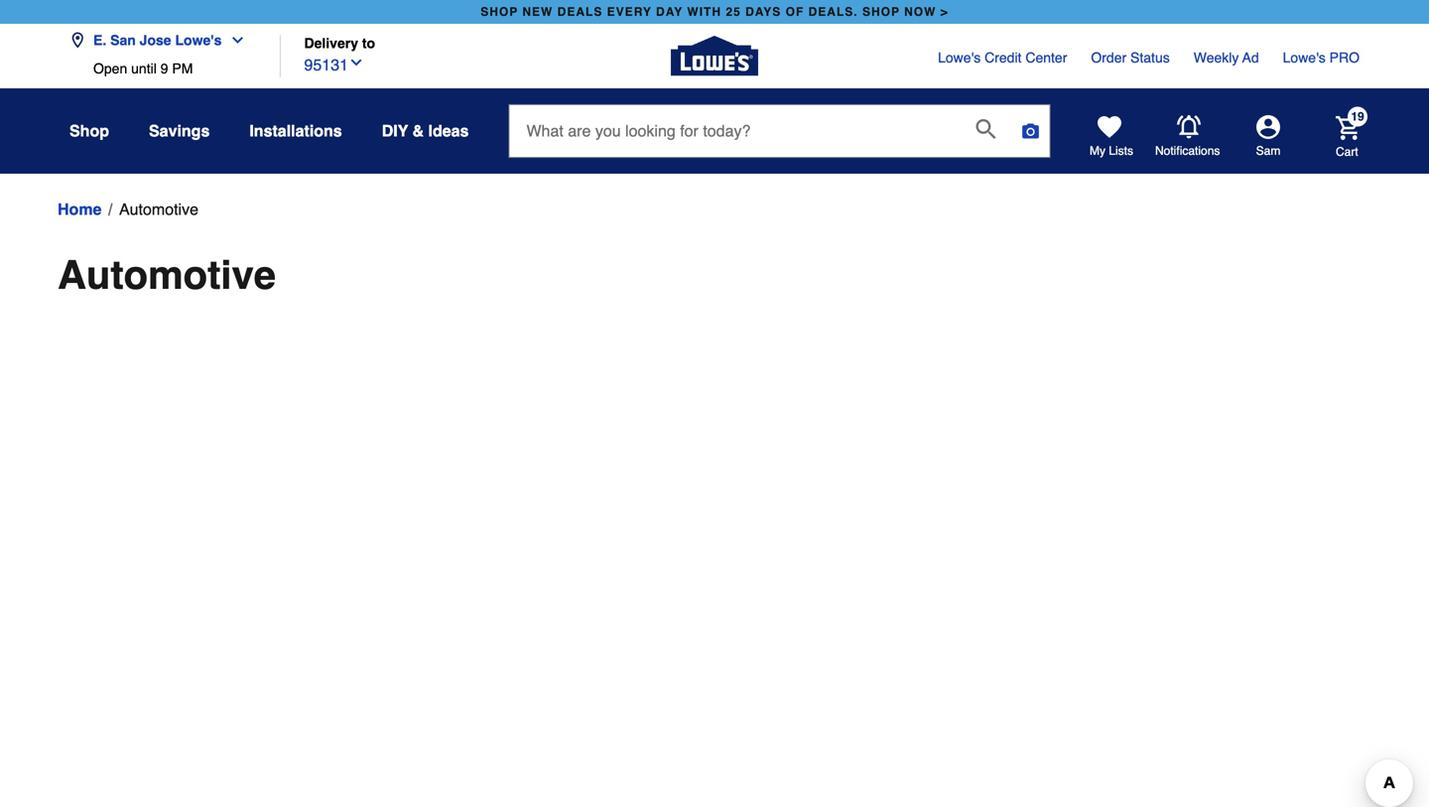 Task type: locate. For each thing, give the bounding box(es) containing it.
>
[[941, 5, 949, 19]]

lowe's left pro
[[1283, 50, 1326, 66]]

home
[[58, 200, 102, 218]]

shop new deals every day with 25 days of deals. shop now >
[[481, 5, 949, 19]]

weekly
[[1194, 50, 1239, 66]]

Search Query text field
[[510, 105, 961, 157]]

e. san jose lowe's
[[93, 32, 222, 48]]

lists
[[1109, 144, 1134, 158]]

1 horizontal spatial shop
[[863, 5, 900, 19]]

shop left now
[[863, 5, 900, 19]]

lowe's left credit
[[938, 50, 981, 66]]

chevron down image inside 'e. san jose lowe's' button
[[222, 32, 246, 48]]

9
[[161, 61, 168, 76]]

automotive right home
[[119, 200, 199, 218]]

shop left new
[[481, 5, 518, 19]]

0 horizontal spatial shop
[[481, 5, 518, 19]]

order status link
[[1092, 48, 1170, 68]]

new
[[523, 5, 553, 19]]

chevron down image right jose
[[222, 32, 246, 48]]

delivery
[[304, 35, 358, 51]]

lowe's home improvement notification center image
[[1178, 115, 1201, 139]]

1 horizontal spatial lowe's
[[938, 50, 981, 66]]

every
[[607, 5, 652, 19]]

0 horizontal spatial lowe's
[[175, 32, 222, 48]]

lowe's home improvement logo image
[[671, 12, 759, 100]]

sam button
[[1221, 115, 1317, 159]]

search image
[[976, 119, 996, 139]]

1 vertical spatial automotive
[[58, 252, 276, 298]]

my lists link
[[1090, 115, 1134, 159]]

delivery to
[[304, 35, 375, 51]]

19
[[1352, 110, 1365, 124]]

automotive down automotive link
[[58, 252, 276, 298]]

open
[[93, 61, 127, 76]]

diy & ideas
[[382, 122, 469, 140]]

&
[[413, 122, 424, 140]]

lowe's
[[175, 32, 222, 48], [938, 50, 981, 66], [1283, 50, 1326, 66]]

1 horizontal spatial chevron down image
[[348, 55, 364, 71]]

95131 button
[[304, 51, 364, 77]]

chevron down image down to
[[348, 55, 364, 71]]

now
[[905, 5, 937, 19]]

shop
[[481, 5, 518, 19], [863, 5, 900, 19]]

san
[[110, 32, 136, 48]]

e.
[[93, 32, 106, 48]]

0 horizontal spatial chevron down image
[[222, 32, 246, 48]]

order status
[[1092, 50, 1170, 66]]

chevron down image inside 95131 button
[[348, 55, 364, 71]]

lowe's home improvement cart image
[[1336, 116, 1360, 140]]

0 vertical spatial chevron down image
[[222, 32, 246, 48]]

2 horizontal spatial lowe's
[[1283, 50, 1326, 66]]

chevron down image
[[222, 32, 246, 48], [348, 55, 364, 71]]

1 vertical spatial chevron down image
[[348, 55, 364, 71]]

savings button
[[149, 113, 210, 149]]

installations button
[[250, 113, 342, 149]]

lowe's pro
[[1283, 50, 1360, 66]]

my lists
[[1090, 144, 1134, 158]]

automotive
[[119, 200, 199, 218], [58, 252, 276, 298]]

diy
[[382, 122, 408, 140]]

lowe's up the "pm"
[[175, 32, 222, 48]]

None search field
[[509, 104, 1051, 176]]

lowe's credit center link
[[938, 48, 1068, 68]]

sam
[[1257, 144, 1281, 158]]

pro
[[1330, 50, 1360, 66]]

lowe's credit center
[[938, 50, 1068, 66]]



Task type: describe. For each thing, give the bounding box(es) containing it.
pm
[[172, 61, 193, 76]]

e. san jose lowe's button
[[70, 20, 254, 61]]

deals.
[[809, 5, 858, 19]]

savings
[[149, 122, 210, 140]]

lowe's inside button
[[175, 32, 222, 48]]

diy & ideas button
[[382, 113, 469, 149]]

shop button
[[70, 113, 109, 149]]

weekly ad link
[[1194, 48, 1260, 68]]

camera image
[[1021, 121, 1041, 141]]

lowe's for lowe's pro
[[1283, 50, 1326, 66]]

ad
[[1243, 50, 1260, 66]]

location image
[[70, 32, 85, 48]]

order
[[1092, 50, 1127, 66]]

day
[[656, 5, 683, 19]]

95131
[[304, 56, 348, 74]]

my
[[1090, 144, 1106, 158]]

to
[[362, 35, 375, 51]]

1 shop from the left
[[481, 5, 518, 19]]

open until 9 pm
[[93, 61, 193, 76]]

status
[[1131, 50, 1170, 66]]

home link
[[58, 198, 102, 221]]

cart
[[1336, 145, 1359, 159]]

jose
[[140, 32, 171, 48]]

with
[[687, 5, 722, 19]]

installations
[[250, 122, 342, 140]]

lowe's for lowe's credit center
[[938, 50, 981, 66]]

notifications
[[1156, 144, 1221, 158]]

until
[[131, 61, 157, 76]]

2 shop from the left
[[863, 5, 900, 19]]

days
[[746, 5, 782, 19]]

lowe's home improvement lists image
[[1098, 115, 1122, 139]]

0 vertical spatial automotive
[[119, 200, 199, 218]]

lowe's pro link
[[1283, 48, 1360, 68]]

weekly ad
[[1194, 50, 1260, 66]]

of
[[786, 5, 805, 19]]

ideas
[[428, 122, 469, 140]]

deals
[[558, 5, 603, 19]]

shop
[[70, 122, 109, 140]]

shop new deals every day with 25 days of deals. shop now > link
[[477, 0, 953, 24]]

center
[[1026, 50, 1068, 66]]

25
[[726, 5, 741, 19]]

credit
[[985, 50, 1022, 66]]

automotive link
[[119, 198, 199, 221]]



Task type: vqa. For each thing, say whether or not it's contained in the screenshot.
PM
yes



